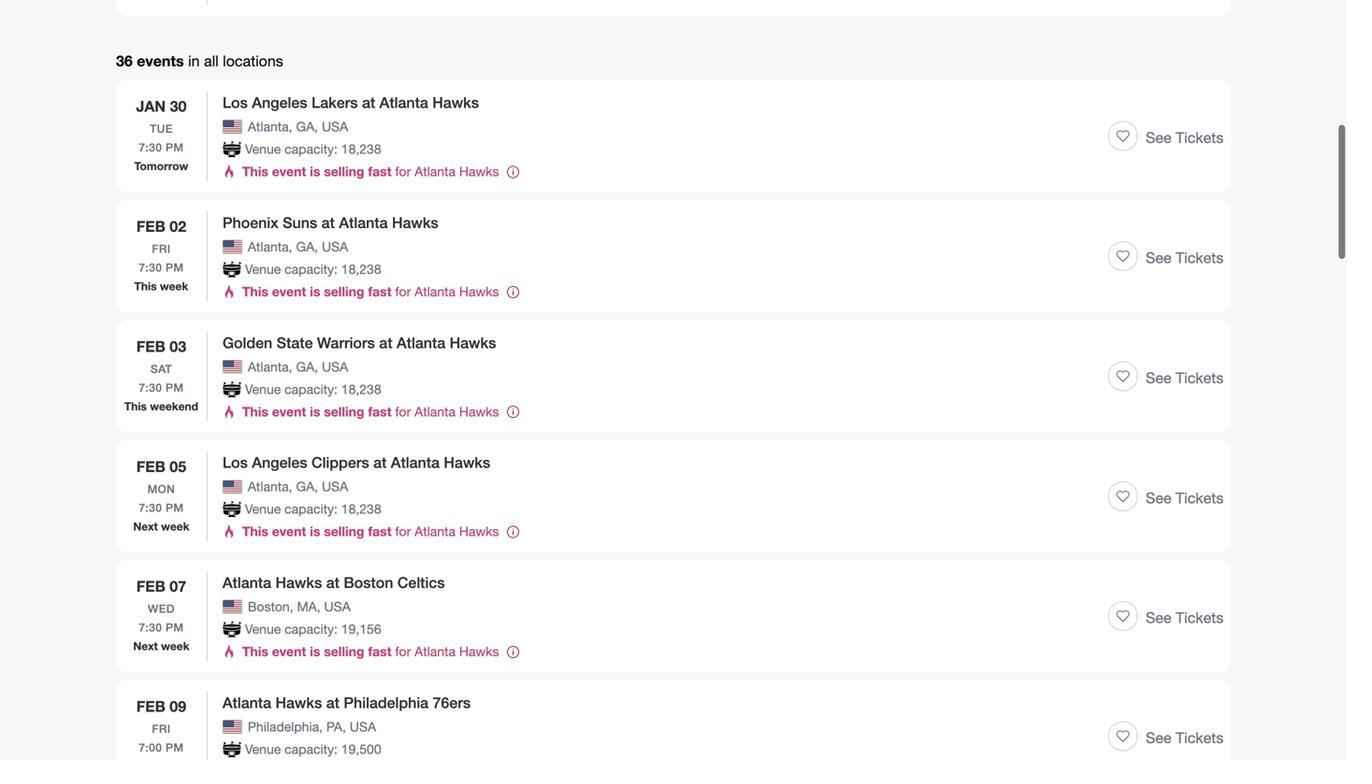 Task type: locate. For each thing, give the bounding box(es) containing it.
7:30 for feb 03
[[139, 381, 162, 394]]

5 is from the top
[[310, 644, 320, 660]]

pm inside "feb 03 sat 7:30 pm this weekend"
[[166, 381, 184, 394]]

this event is selling fast for los angeles clippers at atlanta hawks
[[242, 524, 392, 540]]

usa down lakers
[[322, 119, 348, 134]]

2 pm from the top
[[166, 261, 184, 274]]

3 18,238 from the top
[[341, 382, 381, 397]]

18,238 for lakers
[[341, 141, 381, 157]]

0 vertical spatial us national flag image
[[223, 240, 242, 254]]

pm up tomorrow
[[166, 141, 184, 154]]

is
[[310, 164, 320, 179], [310, 284, 320, 299], [310, 404, 320, 419], [310, 524, 320, 540], [310, 644, 320, 660]]

event for los angeles lakers at atlanta hawks
[[272, 164, 306, 179]]

atlanta hawks at philadelphia 76ers
[[223, 694, 471, 712]]

7:30 inside the feb 05 mon 7:30 pm next week
[[139, 501, 162, 514]]

18,238 down phoenix suns at atlanta hawks
[[341, 261, 381, 277]]

mon
[[147, 483, 175, 496]]

pm down mon at the left of the page
[[166, 501, 184, 514]]

atlanta, down phoenix
[[248, 239, 292, 254]]

usa down 'warriors'
[[322, 359, 348, 375]]

at right the suns
[[322, 214, 335, 231]]

selling down 19,156
[[324, 644, 364, 660]]

tickets for atlanta hawks at boston celtics
[[1176, 610, 1224, 627]]

0 vertical spatial los
[[223, 94, 248, 111]]

2 venue from the top
[[245, 261, 281, 277]]

feb 05 mon 7:30 pm next week
[[133, 458, 190, 533]]

4 18,238 from the top
[[341, 502, 381, 517]]

all
[[204, 52, 219, 70]]

this inside "feb 03 sat 7:30 pm this weekend"
[[124, 400, 147, 413]]

at right lakers
[[362, 94, 375, 111]]

18,238 down "golden state warriors at atlanta hawks"
[[341, 382, 381, 397]]

locations
[[223, 52, 283, 70]]

1 for atlanta hawks from the top
[[395, 164, 499, 179]]

pm inside feb 07 wed 7:30 pm next week
[[166, 621, 184, 635]]

2 us national flag image from the top
[[223, 721, 242, 734]]

this event is selling fast up atlanta hawks at boston celtics
[[242, 524, 392, 540]]

fast down 19,156
[[368, 644, 392, 660]]

this event is selling fast up clippers
[[242, 404, 392, 419]]

0 vertical spatial angeles
[[252, 94, 307, 111]]

for for los angeles clippers at atlanta hawks
[[395, 524, 411, 540]]

this event is selling fast up the state
[[242, 284, 392, 299]]

3 atlanta, from the top
[[248, 359, 292, 375]]

selling up clippers
[[324, 404, 364, 419]]

is up clippers
[[310, 404, 320, 419]]

1 vertical spatial us national flag image
[[223, 721, 242, 734]]

usa for golden state warriors at atlanta hawks
[[322, 359, 348, 375]]

pm right 7:00
[[166, 742, 184, 755]]

selling up phoenix suns at atlanta hawks
[[324, 164, 364, 179]]

venue for atlanta hawks at philadelphia 76ers
[[245, 742, 281, 757]]

state
[[277, 334, 313, 352]]

at
[[362, 94, 375, 111], [322, 214, 335, 231], [379, 334, 393, 352], [373, 454, 387, 472], [326, 574, 340, 592], [326, 694, 340, 712]]

36 events in all locations
[[116, 52, 283, 70]]

event up the state
[[272, 284, 306, 299]]

week down wed
[[161, 640, 190, 653]]

fri up 7:00
[[152, 723, 171, 736]]

is for los angeles lakers at atlanta hawks
[[310, 164, 320, 179]]

18,238 down los angeles lakers at atlanta hawks
[[341, 141, 381, 157]]

capacity: for los angeles lakers at atlanta hawks
[[285, 141, 338, 157]]

3 feb from the top
[[136, 458, 165, 476]]

1 venue from the top
[[245, 141, 281, 157]]

4 atlanta, ga, usa from the top
[[248, 479, 348, 495]]

tooltip image
[[506, 165, 520, 180], [506, 285, 520, 300], [506, 405, 520, 420], [506, 645, 520, 660]]

for up los angeles clippers at atlanta hawks
[[395, 404, 411, 419]]

feb inside "feb 03 sat 7:30 pm this weekend"
[[136, 338, 165, 356]]

us national flag image down phoenix
[[223, 240, 242, 254]]

ga, down the state
[[296, 359, 318, 375]]

1 us national flag image from the top
[[223, 240, 242, 254]]

7:30
[[139, 141, 162, 154], [139, 261, 162, 274], [139, 381, 162, 394], [139, 501, 162, 514], [139, 621, 162, 635]]

2 los from the top
[[223, 454, 248, 472]]

celtics
[[398, 574, 445, 592]]

capacity: down clippers
[[285, 502, 338, 517]]

atlanta, ga, usa for clippers
[[248, 479, 348, 495]]

0 vertical spatial week
[[160, 280, 188, 293]]

at up pa,
[[326, 694, 340, 712]]

atlanta, ga, usa down lakers
[[248, 119, 348, 134]]

5 for from the top
[[395, 644, 411, 660]]

3 fast from the top
[[368, 404, 392, 419]]

tickets for los angeles clippers at atlanta hawks
[[1176, 490, 1224, 507]]

atlanta, ga, usa for at
[[248, 239, 348, 254]]

3 this event is selling fast from the top
[[242, 404, 392, 419]]

2 ga, from the top
[[296, 239, 318, 254]]

us national flag image for los angeles clippers at atlanta hawks
[[223, 480, 242, 494]]

at right clippers
[[373, 454, 387, 472]]

2 capacity: from the top
[[285, 261, 338, 277]]

7:30 inside feb 02 fri 7:30 pm this week
[[139, 261, 162, 274]]

pm inside the feb 05 mon 7:30 pm next week
[[166, 501, 184, 514]]

ga, down lakers
[[296, 119, 318, 134]]

feb up sat on the top left of page
[[136, 338, 165, 356]]

for atlanta hawks
[[395, 164, 499, 179], [395, 284, 499, 299], [395, 404, 499, 419], [395, 524, 499, 540], [395, 644, 499, 660]]

3 tooltip image from the top
[[506, 405, 520, 420]]

this for feb 02
[[242, 284, 268, 299]]

1 18,238 from the top
[[341, 141, 381, 157]]

1 selling from the top
[[324, 164, 364, 179]]

7:30 for jan 30
[[139, 141, 162, 154]]

2 for atlanta hawks from the top
[[395, 284, 499, 299]]

week down 02
[[160, 280, 188, 293]]

2 fri from the top
[[152, 723, 171, 736]]

for up celtics
[[395, 524, 411, 540]]

us national flag image
[[223, 240, 242, 254], [223, 721, 242, 734]]

5 feb from the top
[[136, 698, 165, 716]]

event up atlanta hawks at boston celtics
[[272, 524, 306, 540]]

this up boston,
[[242, 524, 268, 540]]

warriors
[[317, 334, 375, 352]]

event down the state
[[272, 404, 306, 419]]

capacity: down ma,
[[285, 622, 338, 637]]

2 see from the top
[[1146, 249, 1172, 267]]

see tickets for los angeles lakers at atlanta hawks
[[1146, 129, 1224, 147]]

capacity: down the suns
[[285, 261, 338, 277]]

pa,
[[326, 719, 346, 735]]

4 tickets from the top
[[1176, 490, 1224, 507]]

18,238 for clippers
[[341, 502, 381, 517]]

feb up wed
[[136, 578, 165, 596]]

atlanta, down golden
[[248, 359, 292, 375]]

5 see tickets from the top
[[1146, 610, 1224, 627]]

event for golden state warriors at atlanta hawks
[[272, 404, 306, 419]]

4 for atlanta hawks from the top
[[395, 524, 499, 540]]

next inside feb 07 wed 7:30 pm next week
[[133, 640, 158, 653]]

3 venue capacity: 18,238 from the top
[[245, 382, 381, 397]]

feb left 09
[[136, 698, 165, 716]]

for up the 'philadelphia' at left
[[395, 644, 411, 660]]

philadelphia,
[[248, 719, 323, 735]]

los
[[223, 94, 248, 111], [223, 454, 248, 472]]

4 pm from the top
[[166, 501, 184, 514]]

fast up phoenix suns at atlanta hawks
[[368, 164, 392, 179]]

atlanta, ga, usa down the suns
[[248, 239, 348, 254]]

next inside the feb 05 mon 7:30 pm next week
[[133, 520, 158, 533]]

3 pm from the top
[[166, 381, 184, 394]]

sat
[[151, 363, 172, 376]]

los for los angeles lakers at atlanta hawks
[[223, 94, 248, 111]]

usa up the 19,500
[[350, 719, 376, 735]]

boston, ma, usa
[[248, 599, 351, 615]]

7:30 for feb 07
[[139, 621, 162, 635]]

feb left 02
[[136, 218, 165, 235]]

feb inside feb 07 wed 7:30 pm next week
[[136, 578, 165, 596]]

ga, down the suns
[[296, 239, 318, 254]]

this up golden
[[242, 284, 268, 299]]

pm for 30
[[166, 141, 184, 154]]

atlanta, down los angeles clippers at atlanta hawks
[[248, 479, 292, 495]]

4 tooltip image from the top
[[506, 645, 520, 660]]

atlanta,
[[248, 119, 292, 134], [248, 239, 292, 254], [248, 359, 292, 375], [248, 479, 292, 495]]

fast up los angeles clippers at atlanta hawks
[[368, 404, 392, 419]]

pm
[[166, 141, 184, 154], [166, 261, 184, 274], [166, 381, 184, 394], [166, 501, 184, 514], [166, 621, 184, 635], [166, 742, 184, 755]]

for atlanta hawks for los angeles lakers at atlanta hawks
[[395, 164, 499, 179]]

fri down 02
[[152, 242, 171, 256]]

1 vertical spatial fri
[[152, 723, 171, 736]]

2 is from the top
[[310, 284, 320, 299]]

week for 05
[[161, 520, 190, 533]]

us national flag image
[[223, 120, 242, 134], [223, 360, 242, 374], [223, 480, 242, 494], [223, 600, 242, 614]]

3 tickets from the top
[[1176, 370, 1224, 387]]

2 selling from the top
[[324, 284, 364, 299]]

is for los angeles clippers at atlanta hawks
[[310, 524, 320, 540]]

5 pm from the top
[[166, 621, 184, 635]]

ga, for at
[[296, 239, 318, 254]]

4 capacity: from the top
[[285, 502, 338, 517]]

venue capacity: 18,238 down lakers
[[245, 141, 381, 157]]

1 feb from the top
[[136, 218, 165, 235]]

feb for feb 05
[[136, 458, 165, 476]]

pm inside feb 02 fri 7:30 pm this week
[[166, 261, 184, 274]]

next down wed
[[133, 640, 158, 653]]

this event is selling fast down "venue capacity: 19,156"
[[242, 644, 392, 660]]

3 venue from the top
[[245, 382, 281, 397]]

for down los angeles lakers at atlanta hawks
[[395, 164, 411, 179]]

selling up 'warriors'
[[324, 284, 364, 299]]

venue capacity: 18,238 down the suns
[[245, 261, 381, 277]]

week
[[160, 280, 188, 293], [161, 520, 190, 533], [161, 640, 190, 653]]

1 los from the top
[[223, 94, 248, 111]]

1 vertical spatial angeles
[[252, 454, 307, 472]]

los right 05
[[223, 454, 248, 472]]

usa for los angeles clippers at atlanta hawks
[[322, 479, 348, 495]]

1 see from the top
[[1146, 129, 1172, 147]]

1 7:30 from the top
[[139, 141, 162, 154]]

week inside the feb 05 mon 7:30 pm next week
[[161, 520, 190, 533]]

4 see from the top
[[1146, 490, 1172, 507]]

see tickets
[[1146, 129, 1224, 147], [1146, 249, 1224, 267], [1146, 370, 1224, 387], [1146, 490, 1224, 507], [1146, 610, 1224, 627], [1146, 730, 1224, 747]]

feb inside feb 02 fri 7:30 pm this week
[[136, 218, 165, 235]]

fri inside 'feb 09 fri 7:00 pm'
[[152, 723, 171, 736]]

atlanta
[[380, 94, 428, 111], [415, 164, 456, 179], [339, 214, 388, 231], [415, 284, 456, 299], [397, 334, 446, 352], [415, 404, 456, 419], [391, 454, 440, 472], [415, 524, 456, 540], [223, 574, 271, 592], [415, 644, 456, 660], [223, 694, 271, 712]]

see for atlanta hawks at boston celtics
[[1146, 610, 1172, 627]]

1 vertical spatial week
[[161, 520, 190, 533]]

4 for from the top
[[395, 524, 411, 540]]

venue capacity: 18,238 down clippers
[[245, 502, 381, 517]]

1 ga, from the top
[[296, 119, 318, 134]]

6 capacity: from the top
[[285, 742, 338, 757]]

week down mon at the left of the page
[[161, 520, 190, 533]]

wed
[[148, 603, 175, 616]]

event down "venue capacity: 19,156"
[[272, 644, 306, 660]]

ga, for clippers
[[296, 479, 318, 495]]

week inside feb 07 wed 7:30 pm next week
[[161, 640, 190, 653]]

4 7:30 from the top
[[139, 501, 162, 514]]

1 tooltip image from the top
[[506, 165, 520, 180]]

venue for los angeles clippers at atlanta hawks
[[245, 502, 281, 517]]

3 us national flag image from the top
[[223, 480, 242, 494]]

week for 02
[[160, 280, 188, 293]]

fri inside feb 02 fri 7:30 pm this week
[[152, 242, 171, 256]]

6 venue from the top
[[245, 742, 281, 757]]

this down boston,
[[242, 644, 268, 660]]

feb
[[136, 218, 165, 235], [136, 338, 165, 356], [136, 458, 165, 476], [136, 578, 165, 596], [136, 698, 165, 716]]

5 this event is selling fast from the top
[[242, 644, 392, 660]]

3 ga, from the top
[[296, 359, 318, 375]]

1 this event is selling fast from the top
[[242, 164, 392, 179]]

4 selling from the top
[[324, 524, 364, 540]]

is down "venue capacity: 19,156"
[[310, 644, 320, 660]]

atlanta, down "locations"
[[248, 119, 292, 134]]

tickets for phoenix suns at atlanta hawks
[[1176, 249, 1224, 267]]

fri
[[152, 242, 171, 256], [152, 723, 171, 736]]

4 this event is selling fast from the top
[[242, 524, 392, 540]]

4 venue from the top
[[245, 502, 281, 517]]

4 us national flag image from the top
[[223, 600, 242, 614]]

capacity: down the philadelphia, pa, usa
[[285, 742, 338, 757]]

fast for atlanta hawks at boston celtics
[[368, 644, 392, 660]]

2 atlanta, ga, usa from the top
[[248, 239, 348, 254]]

feb up mon at the left of the page
[[136, 458, 165, 476]]

this up phoenix
[[242, 164, 268, 179]]

5 capacity: from the top
[[285, 622, 338, 637]]

fast for golden state warriors at atlanta hawks
[[368, 404, 392, 419]]

event up the suns
[[272, 164, 306, 179]]

0 vertical spatial fri
[[152, 242, 171, 256]]

2 feb from the top
[[136, 338, 165, 356]]

golden state warriors at atlanta hawks
[[223, 334, 496, 352]]

pm for 03
[[166, 381, 184, 394]]

golden
[[223, 334, 272, 352]]

5 tickets from the top
[[1176, 610, 1224, 627]]

fast up "golden state warriors at atlanta hawks"
[[368, 284, 392, 299]]

this up sat on the top left of page
[[134, 280, 157, 293]]

6 pm from the top
[[166, 742, 184, 755]]

6 see from the top
[[1146, 730, 1172, 747]]

capacity: for atlanta hawks at boston celtics
[[285, 622, 338, 637]]

tickets for atlanta hawks at philadelphia 76ers
[[1176, 730, 1224, 747]]

2 tickets from the top
[[1176, 249, 1224, 267]]

pm down 02
[[166, 261, 184, 274]]

selling
[[324, 164, 364, 179], [324, 284, 364, 299], [324, 404, 364, 419], [324, 524, 364, 540], [324, 644, 364, 660]]

pm down wed
[[166, 621, 184, 635]]

venue capacity: 18,238 down the state
[[245, 382, 381, 397]]

this event is selling fast
[[242, 164, 392, 179], [242, 284, 392, 299], [242, 404, 392, 419], [242, 524, 392, 540], [242, 644, 392, 660]]

capacity: for los angeles clippers at atlanta hawks
[[285, 502, 338, 517]]

angeles
[[252, 94, 307, 111], [252, 454, 307, 472]]

is up atlanta hawks at boston celtics
[[310, 524, 320, 540]]

3 for atlanta hawks from the top
[[395, 404, 499, 419]]

tomorrow
[[134, 160, 188, 173]]

7:30 inside "feb 03 sat 7:30 pm this weekend"
[[139, 381, 162, 394]]

capacity: for atlanta hawks at philadelphia 76ers
[[285, 742, 338, 757]]

us national flag image down "locations"
[[223, 120, 242, 134]]

pm inside "jan 30 tue 7:30 pm tomorrow"
[[166, 141, 184, 154]]

venue for los angeles lakers at atlanta hawks
[[245, 141, 281, 157]]

tickets
[[1176, 129, 1224, 147], [1176, 249, 1224, 267], [1176, 370, 1224, 387], [1176, 490, 1224, 507], [1176, 610, 1224, 627], [1176, 730, 1224, 747]]

feb for feb 07
[[136, 578, 165, 596]]

pm for 07
[[166, 621, 184, 635]]

this down golden
[[242, 404, 268, 419]]

6 tickets from the top
[[1176, 730, 1224, 747]]

feb inside 'feb 09 fri 7:00 pm'
[[136, 698, 165, 716]]

venue capacity: 19,156
[[245, 622, 381, 637]]

2 venue capacity: 18,238 from the top
[[245, 261, 381, 277]]

1 fast from the top
[[368, 164, 392, 179]]

angeles down "locations"
[[252, 94, 307, 111]]

ga, for warriors
[[296, 359, 318, 375]]

us national flag image down golden
[[223, 360, 242, 374]]

03
[[170, 338, 186, 356]]

atlanta, ga, usa down clippers
[[248, 479, 348, 495]]

pm for 09
[[166, 742, 184, 755]]

usa down clippers
[[322, 479, 348, 495]]

ga, down clippers
[[296, 479, 318, 495]]

us national flag image left boston,
[[223, 600, 242, 614]]

5 for atlanta hawks from the top
[[395, 644, 499, 660]]

feb inside the feb 05 mon 7:30 pm next week
[[136, 458, 165, 476]]

pm inside 'feb 09 fri 7:00 pm'
[[166, 742, 184, 755]]

phoenix
[[223, 214, 279, 231]]

4 feb from the top
[[136, 578, 165, 596]]

usa down atlanta hawks at boston celtics
[[324, 599, 351, 615]]

ga,
[[296, 119, 318, 134], [296, 239, 318, 254], [296, 359, 318, 375], [296, 479, 318, 495]]

7:30 for feb 05
[[139, 501, 162, 514]]

see tickets for phoenix suns at atlanta hawks
[[1146, 249, 1224, 267]]

see
[[1146, 129, 1172, 147], [1146, 249, 1172, 267], [1146, 370, 1172, 387], [1146, 490, 1172, 507], [1146, 610, 1172, 627], [1146, 730, 1172, 747]]

18,238 down los angeles clippers at atlanta hawks
[[341, 502, 381, 517]]

tickets for los angeles lakers at atlanta hawks
[[1176, 129, 1224, 147]]

18,238
[[341, 141, 381, 157], [341, 261, 381, 277], [341, 382, 381, 397], [341, 502, 381, 517]]

2 fast from the top
[[368, 284, 392, 299]]

angeles left clippers
[[252, 454, 307, 472]]

4 ga, from the top
[[296, 479, 318, 495]]

1 for from the top
[[395, 164, 411, 179]]

this
[[242, 164, 268, 179], [134, 280, 157, 293], [242, 284, 268, 299], [124, 400, 147, 413], [242, 404, 268, 419], [242, 524, 268, 540], [242, 644, 268, 660]]

is up the suns
[[310, 164, 320, 179]]

1 atlanta, from the top
[[248, 119, 292, 134]]

for for phoenix suns at atlanta hawks
[[395, 284, 411, 299]]

1 atlanta, ga, usa from the top
[[248, 119, 348, 134]]

is up the state
[[310, 284, 320, 299]]

30
[[170, 97, 187, 115]]

selling for atlanta hawks at boston celtics
[[324, 644, 364, 660]]

2 atlanta, from the top
[[248, 239, 292, 254]]

1 vertical spatial next
[[133, 640, 158, 653]]

3 for from the top
[[395, 404, 411, 419]]

this event is selling fast up phoenix suns at atlanta hawks
[[242, 164, 392, 179]]

fast up boston
[[368, 524, 392, 540]]

2 angeles from the top
[[252, 454, 307, 472]]

hawks
[[433, 94, 479, 111], [459, 164, 499, 179], [392, 214, 439, 231], [459, 284, 499, 299], [450, 334, 496, 352], [459, 404, 499, 419], [444, 454, 490, 472], [459, 524, 499, 540], [276, 574, 322, 592], [459, 644, 499, 660], [276, 694, 322, 712]]

us national flag image for atlanta hawks at boston celtics
[[223, 600, 242, 614]]

see for phoenix suns at atlanta hawks
[[1146, 249, 1172, 267]]

usa
[[322, 119, 348, 134], [322, 239, 348, 254], [322, 359, 348, 375], [322, 479, 348, 495], [324, 599, 351, 615], [350, 719, 376, 735]]

lakers
[[312, 94, 358, 111]]

capacity:
[[285, 141, 338, 157], [285, 261, 338, 277], [285, 382, 338, 397], [285, 502, 338, 517], [285, 622, 338, 637], [285, 742, 338, 757]]

atlanta, ga, usa
[[248, 119, 348, 134], [248, 239, 348, 254], [248, 359, 348, 375], [248, 479, 348, 495]]

suns
[[283, 214, 317, 231]]

capacity: down the state
[[285, 382, 338, 397]]

for atlanta hawks for golden state warriors at atlanta hawks
[[395, 404, 499, 419]]

venue capacity: 18,238
[[245, 141, 381, 157], [245, 261, 381, 277], [245, 382, 381, 397], [245, 502, 381, 517]]

4 event from the top
[[272, 524, 306, 540]]

18,238 for warriors
[[341, 382, 381, 397]]

6 see tickets from the top
[[1146, 730, 1224, 747]]

1 us national flag image from the top
[[223, 120, 242, 134]]

event for phoenix suns at atlanta hawks
[[272, 284, 306, 299]]

1 next from the top
[[133, 520, 158, 533]]

ga, for lakers
[[296, 119, 318, 134]]

1 vertical spatial los
[[223, 454, 248, 472]]

2 vertical spatial week
[[161, 640, 190, 653]]

week inside feb 02 fri 7:30 pm this week
[[160, 280, 188, 293]]

1 angeles from the top
[[252, 94, 307, 111]]

capacity: down lakers
[[285, 141, 338, 157]]

fri for 02
[[152, 242, 171, 256]]

next
[[133, 520, 158, 533], [133, 640, 158, 653]]

jan 30 tue 7:30 pm tomorrow
[[134, 97, 188, 173]]

1 event from the top
[[272, 164, 306, 179]]

5 see from the top
[[1146, 610, 1172, 627]]

fast
[[368, 164, 392, 179], [368, 284, 392, 299], [368, 404, 392, 419], [368, 524, 392, 540], [368, 644, 392, 660]]

venue
[[245, 141, 281, 157], [245, 261, 281, 277], [245, 382, 281, 397], [245, 502, 281, 517], [245, 622, 281, 637], [245, 742, 281, 757]]

next for feb 07
[[133, 640, 158, 653]]

los down "locations"
[[223, 94, 248, 111]]

event
[[272, 164, 306, 179], [272, 284, 306, 299], [272, 404, 306, 419], [272, 524, 306, 540], [272, 644, 306, 660]]

los angeles lakers at atlanta hawks
[[223, 94, 479, 111]]

1 is from the top
[[310, 164, 320, 179]]

1 pm from the top
[[166, 141, 184, 154]]

1 venue capacity: 18,238 from the top
[[245, 141, 381, 157]]

2 this event is selling fast from the top
[[242, 284, 392, 299]]

1 fri from the top
[[152, 242, 171, 256]]

5 venue from the top
[[245, 622, 281, 637]]

for
[[395, 164, 411, 179], [395, 284, 411, 299], [395, 404, 411, 419], [395, 524, 411, 540], [395, 644, 411, 660]]

7:30 inside "jan 30 tue 7:30 pm tomorrow"
[[139, 141, 162, 154]]

4 venue capacity: 18,238 from the top
[[245, 502, 381, 517]]

2 event from the top
[[272, 284, 306, 299]]

this for jan 30
[[242, 164, 268, 179]]

selling for phoenix suns at atlanta hawks
[[324, 284, 364, 299]]

week for 07
[[161, 640, 190, 653]]

3 see from the top
[[1146, 370, 1172, 387]]

philadelphia
[[344, 694, 429, 712]]

atlanta, ga, usa down the state
[[248, 359, 348, 375]]

19,500
[[341, 742, 381, 757]]

next down mon at the left of the page
[[133, 520, 158, 533]]

pm up weekend
[[166, 381, 184, 394]]

us national flag image right mon at the left of the page
[[223, 480, 242, 494]]

us national flag image left philadelphia,
[[223, 721, 242, 734]]

5 event from the top
[[272, 644, 306, 660]]

usa down phoenix suns at atlanta hawks
[[322, 239, 348, 254]]

3 event from the top
[[272, 404, 306, 419]]

2 18,238 from the top
[[341, 261, 381, 277]]

jan
[[136, 97, 166, 115]]

3 is from the top
[[310, 404, 320, 419]]

2 for from the top
[[395, 284, 411, 299]]

7:30 inside feb 07 wed 7:30 pm next week
[[139, 621, 162, 635]]

0 vertical spatial next
[[133, 520, 158, 533]]

1 capacity: from the top
[[285, 141, 338, 157]]



Task type: describe. For each thing, give the bounding box(es) containing it.
36
[[116, 52, 133, 70]]

tooltip image
[[506, 525, 520, 540]]

see for los angeles clippers at atlanta hawks
[[1146, 490, 1172, 507]]

in
[[188, 52, 200, 70]]

this for feb 05
[[242, 524, 268, 540]]

venue capacity: 18,238 for lakers
[[245, 141, 381, 157]]

this inside feb 02 fri 7:30 pm this week
[[134, 280, 157, 293]]

weekend
[[150, 400, 198, 413]]

feb for feb 02
[[136, 218, 165, 235]]

see tickets for atlanta hawks at philadelphia 76ers
[[1146, 730, 1224, 747]]

09
[[170, 698, 186, 716]]

angeles for clippers
[[252, 454, 307, 472]]

los angeles clippers at atlanta hawks
[[223, 454, 490, 472]]

feb 03 sat 7:30 pm this weekend
[[124, 338, 198, 413]]

see tickets for los angeles clippers at atlanta hawks
[[1146, 490, 1224, 507]]

for for atlanta hawks at boston celtics
[[395, 644, 411, 660]]

02
[[170, 218, 186, 235]]

boston
[[344, 574, 393, 592]]

at left boston
[[326, 574, 340, 592]]

fast for phoenix suns at atlanta hawks
[[368, 284, 392, 299]]

us national flag image for phoenix suns at atlanta hawks
[[223, 240, 242, 254]]

venue capacity: 18,238 for warriors
[[245, 382, 381, 397]]

this event is selling fast for phoenix suns at atlanta hawks
[[242, 284, 392, 299]]

is for golden state warriors at atlanta hawks
[[310, 404, 320, 419]]

usa for atlanta hawks at philadelphia 76ers
[[350, 719, 376, 735]]

76ers
[[433, 694, 471, 712]]

feb 09 fri 7:00 pm
[[136, 698, 186, 755]]

venue capacity: 18,238 for clippers
[[245, 502, 381, 517]]

fast for los angeles lakers at atlanta hawks
[[368, 164, 392, 179]]

18,238 for at
[[341, 261, 381, 277]]

05
[[170, 458, 186, 476]]

tooltip image for los angeles lakers at atlanta hawks
[[506, 165, 520, 180]]

this event is selling fast for atlanta hawks at boston celtics
[[242, 644, 392, 660]]

atlanta, for lakers
[[248, 119, 292, 134]]

atlanta, ga, usa for warriors
[[248, 359, 348, 375]]

selling for los angeles clippers at atlanta hawks
[[324, 524, 364, 540]]

selling for golden state warriors at atlanta hawks
[[324, 404, 364, 419]]

pm for 05
[[166, 501, 184, 514]]

event for los angeles clippers at atlanta hawks
[[272, 524, 306, 540]]

venue capacity: 18,238 for at
[[245, 261, 381, 277]]

venue for golden state warriors at atlanta hawks
[[245, 382, 281, 397]]

is for phoenix suns at atlanta hawks
[[310, 284, 320, 299]]

atlanta hawks at boston celtics
[[223, 574, 445, 592]]

this for feb 07
[[242, 644, 268, 660]]

see for atlanta hawks at philadelphia 76ers
[[1146, 730, 1172, 747]]

tooltip image for phoenix suns at atlanta hawks
[[506, 285, 520, 300]]

this event is selling fast for golden state warriors at atlanta hawks
[[242, 404, 392, 419]]

7:00
[[139, 742, 162, 755]]

07
[[170, 578, 186, 596]]

for for golden state warriors at atlanta hawks
[[395, 404, 411, 419]]

feb 07 wed 7:30 pm next week
[[133, 578, 190, 653]]

event for atlanta hawks at boston celtics
[[272, 644, 306, 660]]

see tickets for atlanta hawks at boston celtics
[[1146, 610, 1224, 627]]

ma,
[[297, 599, 321, 615]]

for atlanta hawks for los angeles clippers at atlanta hawks
[[395, 524, 499, 540]]

us national flag image for atlanta hawks at philadelphia 76ers
[[223, 721, 242, 734]]

atlanta, ga, usa for lakers
[[248, 119, 348, 134]]

clippers
[[312, 454, 369, 472]]

phoenix suns at atlanta hawks
[[223, 214, 439, 231]]

at right 'warriors'
[[379, 334, 393, 352]]

this event is selling fast for los angeles lakers at atlanta hawks
[[242, 164, 392, 179]]

tue
[[150, 122, 173, 135]]

for atlanta hawks for atlanta hawks at boston celtics
[[395, 644, 499, 660]]

usa for los angeles lakers at atlanta hawks
[[322, 119, 348, 134]]

tooltip image for atlanta hawks at boston celtics
[[506, 645, 520, 660]]

see for los angeles lakers at atlanta hawks
[[1146, 129, 1172, 147]]

is for atlanta hawks at boston celtics
[[310, 644, 320, 660]]

philadelphia, pa, usa
[[248, 719, 376, 735]]

7:30 for feb 02
[[139, 261, 162, 274]]

venue capacity: 19,500
[[245, 742, 381, 757]]

this for feb 03
[[242, 404, 268, 419]]

feb 02 fri 7:30 pm this week
[[134, 218, 188, 293]]

feb for feb 09
[[136, 698, 165, 716]]

us national flag image for golden state warriors at atlanta hawks
[[223, 360, 242, 374]]

for for los angeles lakers at atlanta hawks
[[395, 164, 411, 179]]

selling for los angeles lakers at atlanta hawks
[[324, 164, 364, 179]]

angeles for lakers
[[252, 94, 307, 111]]

next for feb 05
[[133, 520, 158, 533]]

atlanta, for at
[[248, 239, 292, 254]]

tooltip image for golden state warriors at atlanta hawks
[[506, 405, 520, 420]]

usa for phoenix suns at atlanta hawks
[[322, 239, 348, 254]]

see for golden state warriors at atlanta hawks
[[1146, 370, 1172, 387]]

usa for atlanta hawks at boston celtics
[[324, 599, 351, 615]]

los for los angeles clippers at atlanta hawks
[[223, 454, 248, 472]]

events
[[137, 52, 184, 70]]

boston,
[[248, 599, 293, 615]]

venue for phoenix suns at atlanta hawks
[[245, 261, 281, 277]]

19,156
[[341, 622, 381, 637]]

venue for atlanta hawks at boston celtics
[[245, 622, 281, 637]]

fri for 09
[[152, 723, 171, 736]]

for atlanta hawks for phoenix suns at atlanta hawks
[[395, 284, 499, 299]]

pm for 02
[[166, 261, 184, 274]]

atlanta, for clippers
[[248, 479, 292, 495]]

tickets for golden state warriors at atlanta hawks
[[1176, 370, 1224, 387]]

us national flag image for los angeles lakers at atlanta hawks
[[223, 120, 242, 134]]



Task type: vqa. For each thing, say whether or not it's contained in the screenshot.
$71 inside 'Pass Price $71 each'
no



